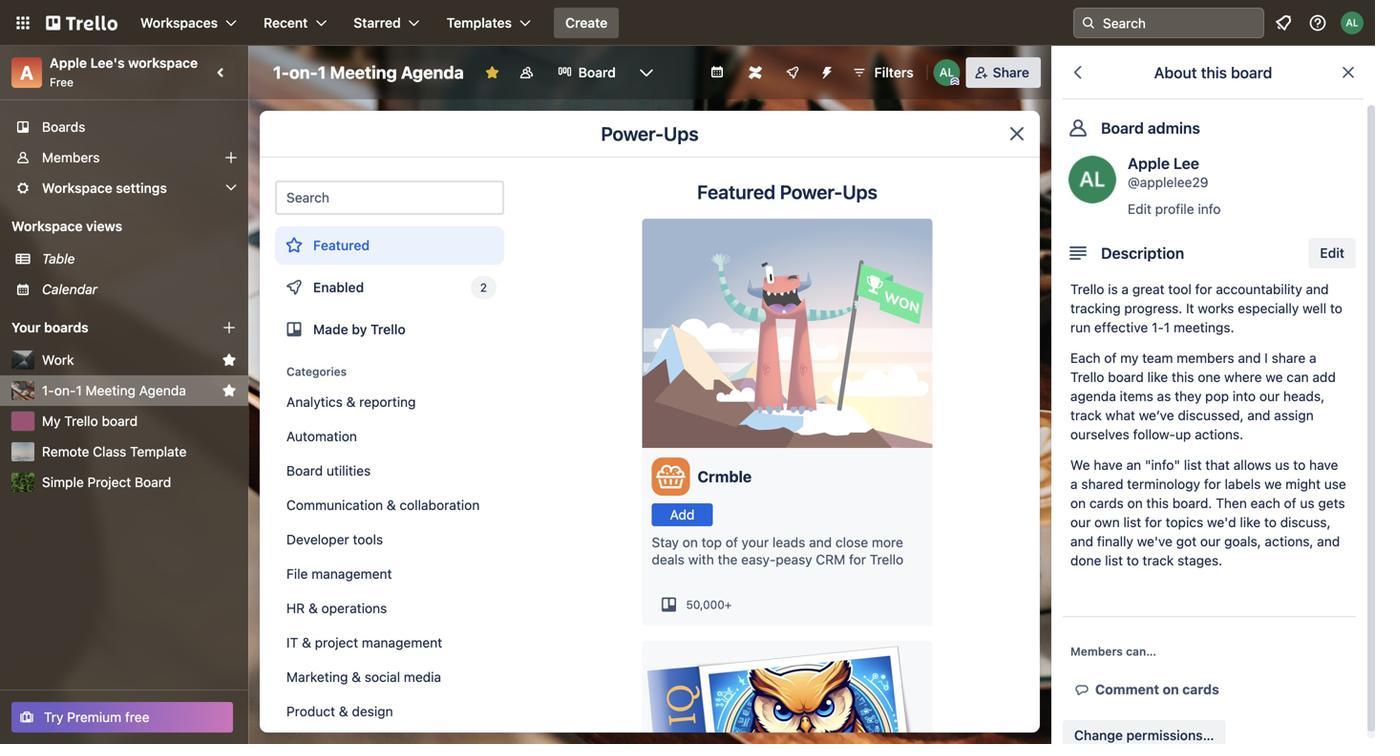 Task type: describe. For each thing, give the bounding box(es) containing it.
accountability
[[1217, 281, 1303, 297]]

apple lee's workspace free
[[50, 55, 198, 89]]

items
[[1120, 388, 1154, 404]]

& for operations
[[309, 600, 318, 616]]

1- inside board name text field
[[273, 62, 289, 83]]

marketing & social media
[[287, 669, 441, 685]]

workspace for workspace views
[[11, 218, 83, 234]]

as
[[1158, 388, 1172, 404]]

marketing
[[287, 669, 348, 685]]

open information menu image
[[1309, 13, 1328, 32]]

it
[[287, 635, 298, 651]]

the
[[718, 552, 738, 568]]

templates button
[[435, 8, 543, 38]]

on- inside board name text field
[[289, 62, 318, 83]]

0 horizontal spatial list
[[1106, 553, 1124, 568]]

run
[[1071, 320, 1091, 335]]

deals
[[652, 552, 685, 568]]

apple lee (applelee29) image
[[1341, 11, 1364, 34]]

simple project board
[[42, 474, 171, 490]]

edit profile info
[[1128, 201, 1221, 217]]

for up we've
[[1146, 514, 1163, 530]]

on- inside button
[[54, 383, 76, 398]]

Search text field
[[275, 181, 504, 215]]

1 have from the left
[[1094, 457, 1123, 473]]

2 vertical spatial our
[[1201, 534, 1221, 549]]

members for members
[[42, 150, 100, 165]]

actions.
[[1195, 427, 1244, 442]]

workspace
[[128, 55, 198, 71]]

it & project management link
[[275, 628, 504, 658]]

apple for lee
[[1128, 154, 1170, 172]]

workspace settings button
[[0, 173, 248, 204]]

customize views image
[[637, 63, 656, 82]]

edit profile info link
[[1128, 201, 1221, 217]]

workspace visible image
[[519, 65, 535, 80]]

& for reporting
[[346, 394, 356, 410]]

1 vertical spatial apple lee (applelee29) image
[[1069, 156, 1117, 204]]

pop
[[1206, 388, 1230, 404]]

board for board admins
[[1102, 119, 1144, 137]]

made
[[313, 321, 348, 337]]

board down template
[[135, 474, 171, 490]]

remote class template link
[[42, 442, 237, 461]]

of inside we have an "info" list that allows us to have a shared terminology for labels we might use on cards on this board. then each of us gets our own list for topics we'd like to discuss, and finally we've got our goals, actions, and done list to track stages.
[[1285, 495, 1297, 511]]

we for share
[[1266, 369, 1284, 385]]

especially
[[1238, 300, 1300, 316]]

try premium free
[[44, 709, 150, 725]]

trello inside "my trello board" link
[[64, 413, 98, 429]]

gets
[[1319, 495, 1346, 511]]

share
[[993, 64, 1030, 80]]

0 vertical spatial management
[[312, 566, 392, 582]]

class
[[93, 444, 126, 460]]

1 vertical spatial management
[[362, 635, 442, 651]]

remote class template
[[42, 444, 187, 460]]

& for design
[[339, 704, 348, 719]]

heads,
[[1284, 388, 1325, 404]]

board for board utilities
[[287, 463, 323, 479]]

for inside trello is a great tool for accountability and tracking progress. it works especially well to run effective 1-1 meetings.
[[1196, 281, 1213, 297]]

share
[[1272, 350, 1306, 366]]

50,000 +
[[686, 598, 732, 611]]

for down that
[[1205, 476, 1222, 492]]

board for my trello board
[[102, 413, 138, 429]]

can…
[[1127, 645, 1157, 658]]

marketing & social media link
[[275, 662, 504, 693]]

try premium free button
[[11, 702, 233, 733]]

tracking
[[1071, 300, 1121, 316]]

about this board
[[1155, 64, 1273, 82]]

+
[[725, 598, 732, 611]]

starred button
[[342, 8, 432, 38]]

we've
[[1140, 407, 1175, 423]]

starred
[[354, 15, 401, 31]]

members can…
[[1071, 645, 1157, 658]]

your
[[742, 535, 769, 550]]

a inside we have an "info" list that allows us to have a shared terminology for labels we might use on cards on this board. then each of us gets our own list for topics we'd like to discuss, and finally we've got our goals, actions, and done list to track stages.
[[1071, 476, 1078, 492]]

automation image
[[812, 57, 839, 84]]

star or unstar board image
[[485, 65, 500, 80]]

and down discuss,
[[1318, 534, 1341, 549]]

utilities
[[327, 463, 371, 479]]

then
[[1216, 495, 1248, 511]]

meeting inside button
[[86, 383, 136, 398]]

lee's
[[90, 55, 125, 71]]

agenda inside button
[[139, 383, 186, 398]]

shared
[[1082, 476, 1124, 492]]

share button
[[967, 57, 1041, 88]]

leads
[[773, 535, 806, 550]]

featured for featured power-ups
[[698, 181, 776, 203]]

for inside stay on top of your leads and close more deals with the easy-peasy crm for trello
[[849, 552, 867, 568]]

& for collaboration
[[387, 497, 396, 513]]

apple lee link
[[1128, 154, 1200, 172]]

this member is an admin of this board. image
[[951, 77, 960, 86]]

and up "done" at the bottom right of the page
[[1071, 534, 1094, 549]]

starred icon image for work
[[222, 353, 237, 368]]

cards inside we have an "info" list that allows us to have a shared terminology for labels we might use on cards on this board. then each of us gets our own list for topics we'd like to discuss, and finally we've got our goals, actions, and done list to track stages.
[[1090, 495, 1124, 511]]

1 vertical spatial our
[[1071, 514, 1091, 530]]

crm
[[816, 552, 846, 568]]

file management link
[[275, 559, 504, 589]]

calendar link
[[42, 280, 237, 299]]

your
[[11, 320, 41, 335]]

1 horizontal spatial us
[[1301, 495, 1315, 511]]

Search field
[[1097, 9, 1264, 37]]

description
[[1102, 244, 1185, 262]]

create
[[566, 15, 608, 31]]

we have an "info" list that allows us to have a shared terminology for labels we might use on cards on this board. then each of us gets our own list for topics we'd like to discuss, and finally we've got our goals, actions, and done list to track stages.
[[1071, 457, 1347, 568]]

& for social
[[352, 669, 361, 685]]

where
[[1225, 369, 1263, 385]]

automation link
[[275, 421, 504, 452]]

your boards with 5 items element
[[11, 316, 193, 339]]

and inside stay on top of your leads and close more deals with the easy-peasy crm for trello
[[809, 535, 832, 550]]

apple lee @applelee29
[[1128, 154, 1209, 190]]

of inside each of my team members and i share a trello board like this one where we can add agenda items as they pop into our heads, track what we've discussed, and assign ourselves follow-up actions.
[[1105, 350, 1117, 366]]

workspace navigation collapse icon image
[[208, 59, 235, 86]]

2 have from the left
[[1310, 457, 1339, 473]]

my
[[1121, 350, 1139, 366]]

members for members can…
[[1071, 645, 1123, 658]]

trello inside trello is a great tool for accountability and tracking progress. it works especially well to run effective 1-1 meetings.
[[1071, 281, 1105, 297]]

developer tools link
[[275, 525, 504, 555]]

1 horizontal spatial power-
[[780, 181, 843, 203]]

track inside we have an "info" list that allows us to have a shared terminology for labels we might use on cards on this board. then each of us gets our own list for topics we'd like to discuss, and finally we've got our goals, actions, and done list to track stages.
[[1143, 553, 1175, 568]]

effective
[[1095, 320, 1149, 335]]

well
[[1303, 300, 1327, 316]]

board utilities
[[287, 463, 371, 479]]

works
[[1198, 300, 1235, 316]]

lee
[[1174, 154, 1200, 172]]

1- inside button
[[42, 383, 54, 398]]

this inside each of my team members and i share a trello board like this one where we can add agenda items as they pop into our heads, track what we've discussed, and assign ourselves follow-up actions.
[[1172, 369, 1195, 385]]

operations
[[322, 600, 387, 616]]

board.
[[1173, 495, 1213, 511]]

meeting inside board name text field
[[330, 62, 397, 83]]

1 inside button
[[76, 383, 82, 398]]

allows
[[1234, 457, 1272, 473]]

free
[[125, 709, 150, 725]]

up
[[1176, 427, 1192, 442]]

board for about this board
[[1232, 64, 1273, 82]]

discuss,
[[1281, 514, 1331, 530]]

simple
[[42, 474, 84, 490]]

search image
[[1082, 15, 1097, 31]]

track inside each of my team members and i share a trello board like this one where we can add agenda items as they pop into our heads, track what we've discussed, and assign ourselves follow-up actions.
[[1071, 407, 1102, 423]]

and left i
[[1239, 350, 1262, 366]]

i
[[1265, 350, 1269, 366]]

board inside each of my team members and i share a trello board like this one where we can add agenda items as they pop into our heads, track what we've discussed, and assign ourselves follow-up actions.
[[1108, 369, 1144, 385]]

can
[[1287, 369, 1310, 385]]

analytics & reporting link
[[275, 387, 504, 418]]

add board image
[[222, 320, 237, 335]]

made by trello link
[[275, 311, 504, 349]]

it & project management
[[287, 635, 442, 651]]

analytics
[[287, 394, 343, 410]]

profile
[[1156, 201, 1195, 217]]

back to home image
[[46, 8, 118, 38]]

0 vertical spatial power-
[[601, 122, 664, 145]]

ourselves
[[1071, 427, 1130, 442]]



Task type: vqa. For each thing, say whether or not it's contained in the screenshot.
go to your boards "link"
no



Task type: locate. For each thing, give the bounding box(es) containing it.
1 vertical spatial board
[[1108, 369, 1144, 385]]

1 horizontal spatial 1-on-1 meeting agenda
[[273, 62, 464, 83]]

project
[[315, 635, 358, 651]]

agenda
[[401, 62, 464, 83], [139, 383, 186, 398]]

product & design link
[[275, 696, 504, 727]]

like inside we have an "info" list that allows us to have a shared terminology for labels we might use on cards on this board. then each of us gets our own list for topics we'd like to discuss, and finally we've got our goals, actions, and done list to track stages.
[[1241, 514, 1261, 530]]

trello inside each of my team members and i share a trello board like this one where we can add agenda items as they pop into our heads, track what we've discussed, and assign ourselves follow-up actions.
[[1071, 369, 1105, 385]]

track down we've
[[1143, 553, 1175, 568]]

1 horizontal spatial board
[[1108, 369, 1144, 385]]

0 horizontal spatial on-
[[54, 383, 76, 398]]

list down finally
[[1106, 553, 1124, 568]]

power ups image
[[785, 65, 800, 80]]

2 horizontal spatial this
[[1202, 64, 1228, 82]]

0 horizontal spatial 1-
[[42, 383, 54, 398]]

cards up own
[[1090, 495, 1124, 511]]

1 horizontal spatial on-
[[289, 62, 318, 83]]

automation
[[287, 429, 357, 444]]

featured for featured
[[313, 237, 370, 253]]

more
[[872, 535, 904, 550]]

agenda inside board name text field
[[401, 62, 464, 83]]

& right analytics
[[346, 394, 356, 410]]

enabled
[[313, 279, 364, 295]]

members up sm icon
[[1071, 645, 1123, 658]]

1 vertical spatial featured
[[313, 237, 370, 253]]

and down into
[[1248, 407, 1271, 423]]

trello inside stay on top of your leads and close more deals with the easy-peasy crm for trello
[[870, 552, 904, 568]]

premium
[[67, 709, 121, 725]]

recent button
[[252, 8, 338, 38]]

1 inside trello is a great tool for accountability and tracking progress. it works especially well to run effective 1-1 meetings.
[[1165, 320, 1171, 335]]

to
[[1331, 300, 1343, 316], [1294, 457, 1306, 473], [1265, 514, 1277, 530], [1127, 553, 1140, 568]]

list left that
[[1185, 457, 1202, 473]]

meeting down starred
[[330, 62, 397, 83]]

& inside "marketing & social media" 'link'
[[352, 669, 361, 685]]

crmble
[[698, 468, 752, 486]]

0 vertical spatial 1-
[[273, 62, 289, 83]]

our right into
[[1260, 388, 1280, 404]]

0 horizontal spatial apple lee (applelee29) image
[[934, 59, 961, 86]]

agenda up "my trello board" link
[[139, 383, 186, 398]]

apple inside apple lee's workspace free
[[50, 55, 87, 71]]

and
[[1307, 281, 1330, 297], [1239, 350, 1262, 366], [1248, 407, 1271, 423], [1071, 534, 1094, 549], [1318, 534, 1341, 549], [809, 535, 832, 550]]

views
[[86, 218, 122, 234]]

1 vertical spatial workspace
[[11, 218, 83, 234]]

1 vertical spatial ups
[[843, 181, 878, 203]]

a
[[1122, 281, 1129, 297], [1310, 350, 1317, 366], [1071, 476, 1078, 492]]

confluence icon image
[[749, 66, 762, 79]]

0 horizontal spatial us
[[1276, 457, 1290, 473]]

members down boards
[[42, 150, 100, 165]]

board left customize views icon
[[579, 64, 616, 80]]

and up crm
[[809, 535, 832, 550]]

my trello board link
[[42, 412, 237, 431]]

board
[[1232, 64, 1273, 82], [1108, 369, 1144, 385], [102, 413, 138, 429]]

1-on-1 meeting agenda down work button
[[42, 383, 186, 398]]

of inside stay on top of your leads and close more deals with the easy-peasy crm for trello
[[726, 535, 738, 550]]

apple lee's workspace link
[[50, 55, 198, 71]]

trello right my
[[64, 413, 98, 429]]

1 vertical spatial meeting
[[86, 383, 136, 398]]

tools
[[353, 532, 383, 547]]

like up goals, at the bottom right
[[1241, 514, 1261, 530]]

analytics & reporting
[[287, 394, 416, 410]]

0 horizontal spatial have
[[1094, 457, 1123, 473]]

0 horizontal spatial ups
[[664, 122, 699, 145]]

trello inside made by trello link
[[371, 321, 406, 337]]

1 vertical spatial 1-on-1 meeting agenda
[[42, 383, 186, 398]]

0 vertical spatial of
[[1105, 350, 1117, 366]]

this down terminology
[[1147, 495, 1169, 511]]

hr
[[287, 600, 305, 616]]

0 horizontal spatial featured
[[313, 237, 370, 253]]

2 vertical spatial 1-
[[42, 383, 54, 398]]

filters button
[[846, 57, 920, 88]]

labels
[[1225, 476, 1262, 492]]

1 horizontal spatial of
[[1105, 350, 1117, 366]]

0 vertical spatial starred icon image
[[222, 353, 237, 368]]

1 vertical spatial cards
[[1183, 682, 1220, 697]]

of down the might
[[1285, 495, 1297, 511]]

board left admins
[[1102, 119, 1144, 137]]

1-on-1 meeting agenda
[[273, 62, 464, 83], [42, 383, 186, 398]]

1 horizontal spatial apple
[[1128, 154, 1170, 172]]

apple up free
[[50, 55, 87, 71]]

made by trello
[[313, 321, 406, 337]]

progress.
[[1125, 300, 1183, 316]]

2 vertical spatial board
[[102, 413, 138, 429]]

2 vertical spatial a
[[1071, 476, 1078, 492]]

we up each
[[1265, 476, 1283, 492]]

edit inside button
[[1321, 245, 1345, 261]]

like down 'team'
[[1148, 369, 1169, 385]]

2 horizontal spatial our
[[1260, 388, 1280, 404]]

sm image
[[1073, 680, 1096, 699]]

0 horizontal spatial edit
[[1128, 201, 1152, 217]]

to down finally
[[1127, 553, 1140, 568]]

and inside trello is a great tool for accountability and tracking progress. it works especially well to run effective 1-1 meetings.
[[1307, 281, 1330, 297]]

& inside the analytics & reporting link
[[346, 394, 356, 410]]

on- down 'recent' dropdown button on the top of the page
[[289, 62, 318, 83]]

to down each
[[1265, 514, 1277, 530]]

& left social
[[352, 669, 361, 685]]

have up use
[[1310, 457, 1339, 473]]

2 horizontal spatial list
[[1185, 457, 1202, 473]]

workspace inside popup button
[[42, 180, 112, 196]]

our left own
[[1071, 514, 1091, 530]]

0 vertical spatial 1
[[318, 62, 326, 83]]

we've
[[1138, 534, 1173, 549]]

we for us
[[1265, 476, 1283, 492]]

primary element
[[0, 0, 1376, 46]]

0 vertical spatial cards
[[1090, 495, 1124, 511]]

we inside each of my team members and i share a trello board like this one where we can add agenda items as they pop into our heads, track what we've discussed, and assign ourselves follow-up actions.
[[1266, 369, 1284, 385]]

management up operations
[[312, 566, 392, 582]]

a right is
[[1122, 281, 1129, 297]]

1-on-1 meeting agenda inside board name text field
[[273, 62, 464, 83]]

apple lee (applelee29) image
[[934, 59, 961, 86], [1069, 156, 1117, 204]]

this inside we have an "info" list that allows us to have a shared terminology for labels we might use on cards on this board. then each of us gets our own list for topics we'd like to discuss, and finally we've got our goals, actions, and done list to track stages.
[[1147, 495, 1169, 511]]

great
[[1133, 281, 1165, 297]]

permissions…
[[1127, 728, 1215, 743]]

1 vertical spatial us
[[1301, 495, 1315, 511]]

for up works
[[1196, 281, 1213, 297]]

0 notifications image
[[1273, 11, 1296, 34]]

on down the shared
[[1071, 495, 1086, 511]]

each
[[1071, 350, 1101, 366]]

apple inside apple lee @applelee29
[[1128, 154, 1170, 172]]

info
[[1198, 201, 1221, 217]]

1 vertical spatial a
[[1310, 350, 1317, 366]]

on down terminology
[[1128, 495, 1143, 511]]

2 horizontal spatial a
[[1310, 350, 1317, 366]]

Board name text field
[[264, 57, 474, 88]]

1 down progress.
[[1165, 320, 1171, 335]]

0 horizontal spatial this
[[1147, 495, 1169, 511]]

2 starred icon image from the top
[[222, 383, 237, 398]]

comment
[[1096, 682, 1160, 697]]

1-on-1 meeting agenda button
[[42, 381, 214, 400]]

list right own
[[1124, 514, 1142, 530]]

1 horizontal spatial this
[[1172, 369, 1195, 385]]

2 vertical spatial of
[[726, 535, 738, 550]]

1 horizontal spatial a
[[1122, 281, 1129, 297]]

this up they
[[1172, 369, 1195, 385]]

1 horizontal spatial list
[[1124, 514, 1142, 530]]

1 vertical spatial track
[[1143, 553, 1175, 568]]

1-on-1 meeting agenda inside button
[[42, 383, 186, 398]]

project
[[87, 474, 131, 490]]

is
[[1108, 281, 1119, 297]]

edit left profile
[[1128, 201, 1152, 217]]

of left my
[[1105, 350, 1117, 366]]

1 horizontal spatial agenda
[[401, 62, 464, 83]]

meeting down work button
[[86, 383, 136, 398]]

top
[[702, 535, 722, 550]]

that
[[1206, 457, 1230, 473]]

2 horizontal spatial of
[[1285, 495, 1297, 511]]

have up the shared
[[1094, 457, 1123, 473]]

0 horizontal spatial meeting
[[86, 383, 136, 398]]

1 up my trello board
[[76, 383, 82, 398]]

board for board
[[579, 64, 616, 80]]

& inside the product & design link
[[339, 704, 348, 719]]

media
[[404, 669, 441, 685]]

0 horizontal spatial a
[[1071, 476, 1078, 492]]

hr & operations link
[[275, 593, 504, 624]]

starred icon image
[[222, 353, 237, 368], [222, 383, 237, 398]]

we down i
[[1266, 369, 1284, 385]]

we
[[1266, 369, 1284, 385], [1265, 476, 1283, 492]]

change
[[1075, 728, 1123, 743]]

an
[[1127, 457, 1142, 473]]

1-on-1 meeting agenda down starred
[[273, 62, 464, 83]]

& for project
[[302, 635, 311, 651]]

0 vertical spatial like
[[1148, 369, 1169, 385]]

trello right by
[[371, 321, 406, 337]]

to up the might
[[1294, 457, 1306, 473]]

1 vertical spatial list
[[1124, 514, 1142, 530]]

product & design
[[287, 704, 393, 719]]

file management
[[287, 566, 392, 582]]

comment on cards
[[1096, 682, 1220, 697]]

collaboration
[[400, 497, 480, 513]]

edit button
[[1309, 238, 1357, 268]]

board down automation
[[287, 463, 323, 479]]

0 vertical spatial apple lee (applelee29) image
[[934, 59, 961, 86]]

edit up well
[[1321, 245, 1345, 261]]

like inside each of my team members and i share a trello board like this one where we can add agenda items as they pop into our heads, track what we've discussed, and assign ourselves follow-up actions.
[[1148, 369, 1169, 385]]

& right it
[[302, 635, 311, 651]]

of
[[1105, 350, 1117, 366], [1285, 495, 1297, 511], [726, 535, 738, 550]]

us up the might
[[1276, 457, 1290, 473]]

0 horizontal spatial 1
[[76, 383, 82, 398]]

recent
[[264, 15, 308, 31]]

0 vertical spatial meeting
[[330, 62, 397, 83]]

trello down more
[[870, 552, 904, 568]]

a inside each of my team members and i share a trello board like this one where we can add agenda items as they pop into our heads, track what we've discussed, and assign ourselves follow-up actions.
[[1310, 350, 1317, 366]]

0 vertical spatial us
[[1276, 457, 1290, 473]]

meetings.
[[1174, 320, 1235, 335]]

work button
[[42, 351, 214, 370]]

featured link
[[275, 226, 504, 265]]

0 vertical spatial on-
[[289, 62, 318, 83]]

change permissions…
[[1075, 728, 1215, 743]]

board utilities link
[[275, 456, 504, 486]]

this right about
[[1202, 64, 1228, 82]]

a inside trello is a great tool for accountability and tracking progress. it works especially well to run effective 1-1 meetings.
[[1122, 281, 1129, 297]]

to inside trello is a great tool for accountability and tracking progress. it works especially well to run effective 1-1 meetings.
[[1331, 300, 1343, 316]]

& inside 'hr & operations' link
[[309, 600, 318, 616]]

0 vertical spatial ups
[[664, 122, 699, 145]]

trello down each on the top right of the page
[[1071, 369, 1105, 385]]

boards
[[44, 320, 89, 335]]

2 vertical spatial this
[[1147, 495, 1169, 511]]

1 vertical spatial members
[[1071, 645, 1123, 658]]

cards up permissions…
[[1183, 682, 1220, 697]]

0 vertical spatial edit
[[1128, 201, 1152, 217]]

50,000
[[686, 598, 725, 611]]

we inside we have an "info" list that allows us to have a shared terminology for labels we might use on cards on this board. then each of us gets our own list for topics we'd like to discuss, and finally we've got our goals, actions, and done list to track stages.
[[1265, 476, 1283, 492]]

0 vertical spatial members
[[42, 150, 100, 165]]

1 horizontal spatial apple lee (applelee29) image
[[1069, 156, 1117, 204]]

product
[[287, 704, 335, 719]]

workspace up table on the left top
[[11, 218, 83, 234]]

on up with
[[683, 535, 698, 550]]

1 down 'recent' dropdown button on the top of the page
[[318, 62, 326, 83]]

0 horizontal spatial our
[[1071, 514, 1091, 530]]

2 horizontal spatial 1-
[[1152, 320, 1165, 335]]

table link
[[42, 249, 237, 268]]

discussed,
[[1178, 407, 1244, 423]]

edit for edit
[[1321, 245, 1345, 261]]

1 horizontal spatial 1-
[[273, 62, 289, 83]]

developer
[[287, 532, 349, 547]]

0 horizontal spatial of
[[726, 535, 738, 550]]

admins
[[1148, 119, 1201, 137]]

it
[[1187, 300, 1195, 316]]

own
[[1095, 514, 1120, 530]]

1 horizontal spatial track
[[1143, 553, 1175, 568]]

1- down the 'recent'
[[273, 62, 289, 83]]

1 vertical spatial agenda
[[139, 383, 186, 398]]

board down my
[[1108, 369, 1144, 385]]

1 vertical spatial 1
[[1165, 320, 1171, 335]]

1- inside trello is a great tool for accountability and tracking progress. it works especially well to run effective 1-1 meetings.
[[1152, 320, 1165, 335]]

communication & collaboration
[[287, 497, 480, 513]]

one
[[1198, 369, 1221, 385]]

1 vertical spatial of
[[1285, 495, 1297, 511]]

on
[[1071, 495, 1086, 511], [1128, 495, 1143, 511], [683, 535, 698, 550], [1163, 682, 1180, 697]]

team
[[1143, 350, 1174, 366]]

starred icon image for 1-on-1 meeting agenda
[[222, 383, 237, 398]]

0 vertical spatial our
[[1260, 388, 1280, 404]]

hr & operations
[[287, 600, 387, 616]]

0 horizontal spatial agenda
[[139, 383, 186, 398]]

0 horizontal spatial apple
[[50, 55, 87, 71]]

of up the
[[726, 535, 738, 550]]

0 vertical spatial workspace
[[42, 180, 112, 196]]

goals,
[[1225, 534, 1262, 549]]

& right hr
[[309, 600, 318, 616]]

0 vertical spatial 1-on-1 meeting agenda
[[273, 62, 464, 83]]

& left design
[[339, 704, 348, 719]]

track down "agenda"
[[1071, 407, 1102, 423]]

1- up my
[[42, 383, 54, 398]]

free
[[50, 75, 74, 89]]

1 vertical spatial starred icon image
[[222, 383, 237, 398]]

1 horizontal spatial like
[[1241, 514, 1261, 530]]

my
[[42, 413, 61, 429]]

tool
[[1169, 281, 1192, 297]]

workspace up workspace views
[[42, 180, 112, 196]]

& inside the "communication & collaboration" link
[[387, 497, 396, 513]]

us up discuss,
[[1301, 495, 1315, 511]]

simple project board link
[[42, 473, 237, 492]]

1- down progress.
[[1152, 320, 1165, 335]]

trello up the tracking
[[1071, 281, 1105, 297]]

calendar power-up image
[[710, 64, 725, 79]]

a up add
[[1310, 350, 1317, 366]]

workspace for workspace settings
[[42, 180, 112, 196]]

1 vertical spatial 1-
[[1152, 320, 1165, 335]]

on right comment on the bottom right of page
[[1163, 682, 1180, 697]]

1 vertical spatial on-
[[54, 383, 76, 398]]

our up 'stages.'
[[1201, 534, 1221, 549]]

& inside the it & project management link
[[302, 635, 311, 651]]

a down "we"
[[1071, 476, 1078, 492]]

management down 'hr & operations' link
[[362, 635, 442, 651]]

0 horizontal spatial members
[[42, 150, 100, 165]]

0 vertical spatial apple
[[50, 55, 87, 71]]

0 horizontal spatial cards
[[1090, 495, 1124, 511]]

stay on top of your leads and close more deals with the easy-peasy crm for trello
[[652, 535, 904, 568]]

2 vertical spatial list
[[1106, 553, 1124, 568]]

1 starred icon image from the top
[[222, 353, 237, 368]]

1 vertical spatial power-
[[780, 181, 843, 203]]

by
[[352, 321, 367, 337]]

for down close
[[849, 552, 867, 568]]

1 vertical spatial apple
[[1128, 154, 1170, 172]]

apple lee (applelee29) image left apple lee link
[[1069, 156, 1117, 204]]

apple up @applelee29
[[1128, 154, 1170, 172]]

1 horizontal spatial cards
[[1183, 682, 1220, 697]]

board up remote class template
[[102, 413, 138, 429]]

0 vertical spatial list
[[1185, 457, 1202, 473]]

agenda left star or unstar board icon
[[401, 62, 464, 83]]

0 vertical spatial this
[[1202, 64, 1228, 82]]

board down 0 notifications "image"
[[1232, 64, 1273, 82]]

0 horizontal spatial 1-on-1 meeting agenda
[[42, 383, 186, 398]]

0 horizontal spatial track
[[1071, 407, 1102, 423]]

1 horizontal spatial 1
[[318, 62, 326, 83]]

on inside stay on top of your leads and close more deals with the easy-peasy crm for trello
[[683, 535, 698, 550]]

and up well
[[1307, 281, 1330, 297]]

board admins
[[1102, 119, 1201, 137]]

board link
[[546, 57, 628, 88]]

to right well
[[1331, 300, 1343, 316]]

& down board utilities link
[[387, 497, 396, 513]]

1 inside board name text field
[[318, 62, 326, 83]]

change permissions… link
[[1063, 720, 1226, 744]]

1 horizontal spatial have
[[1310, 457, 1339, 473]]

our inside each of my team members and i share a trello board like this one where we can add agenda items as they pop into our heads, track what we've discussed, and assign ourselves follow-up actions.
[[1260, 388, 1280, 404]]

boards
[[42, 119, 85, 135]]

0 vertical spatial a
[[1122, 281, 1129, 297]]

apple lee (applelee29) image right filters
[[934, 59, 961, 86]]

apple for lee's
[[50, 55, 87, 71]]

have
[[1094, 457, 1123, 473], [1310, 457, 1339, 473]]

try
[[44, 709, 63, 725]]

1 horizontal spatial meeting
[[330, 62, 397, 83]]

edit for edit profile info
[[1128, 201, 1152, 217]]

members
[[1177, 350, 1235, 366]]

1 horizontal spatial ups
[[843, 181, 878, 203]]

apple
[[50, 55, 87, 71], [1128, 154, 1170, 172]]

1 horizontal spatial members
[[1071, 645, 1123, 658]]

on- down work
[[54, 383, 76, 398]]

add button
[[652, 504, 713, 526]]



